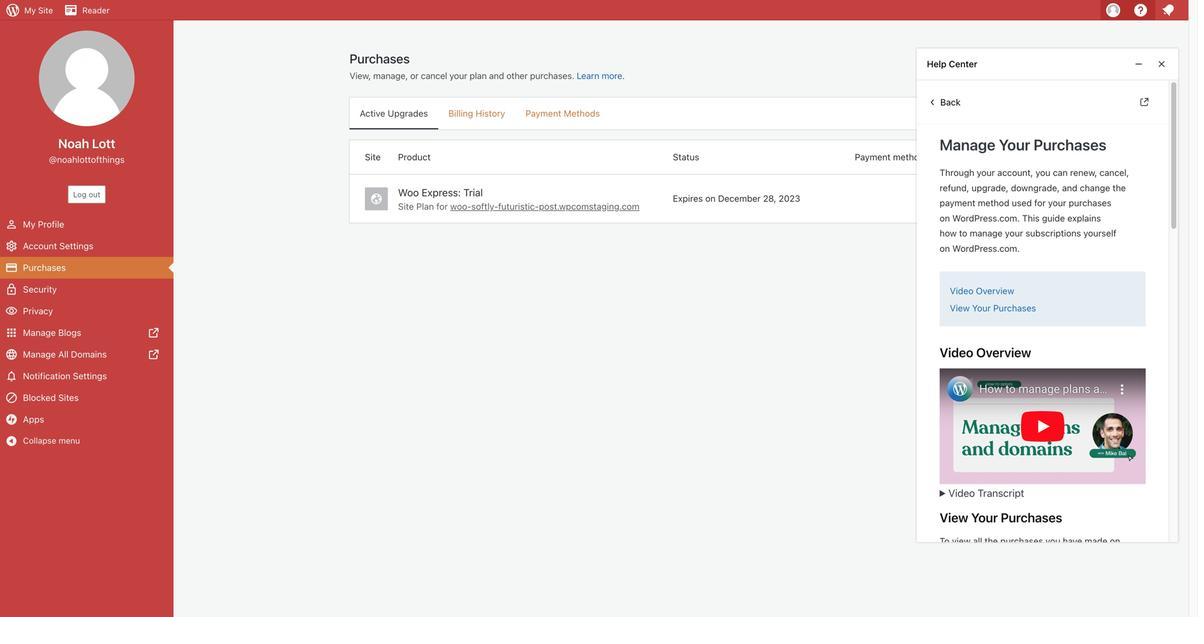 Task type: describe. For each thing, give the bounding box(es) containing it.
your up upgrade,
[[977, 168, 996, 178]]

security
[[23, 284, 57, 295]]

express:
[[422, 187, 461, 199]]

credit_card image
[[5, 262, 18, 274]]

this
[[1023, 213, 1040, 224]]

purchases inside the through your account, you can renew, cancel, refund, upgrade, downgrade, and change the payment method used for your purchases on wordpress.com. this guide explains how to manage your subscriptions yourself on wordpress.com.
[[1069, 198, 1112, 208]]

menu
[[59, 436, 80, 446]]

on inside "purchases" 'main content'
[[706, 194, 716, 204]]

collapse menu
[[23, 436, 80, 446]]

on inside "to view all the purchases you have made on wordpress.com, take the following steps:"
[[1111, 537, 1121, 547]]

view,
[[350, 71, 371, 81]]

domains
[[71, 349, 107, 360]]

product
[[398, 152, 431, 162]]

person image
[[5, 218, 18, 231]]

purchases up can
[[1034, 136, 1107, 154]]

noahlottofthings
[[57, 154, 125, 165]]

have
[[1063, 537, 1083, 547]]

method inside "purchases" 'main content'
[[893, 152, 925, 162]]

payment for payment method
[[855, 152, 891, 162]]

my for my profile
[[23, 219, 35, 230]]

1 vertical spatial video overview
[[940, 345, 1032, 360]]

account settings
[[23, 241, 94, 251]]

settings for notification settings
[[73, 371, 107, 382]]

help center
[[927, 59, 978, 69]]

and inside purchases view, manage, or cancel your plan and other purchases. learn more .
[[489, 71, 504, 81]]

upgrades
[[388, 108, 428, 119]]

view
[[952, 537, 971, 547]]

manage for manage blogs
[[23, 328, 56, 338]]

security link
[[0, 279, 174, 301]]

0 vertical spatial view your purchases
[[950, 303, 1037, 314]]

blocked
[[23, 393, 56, 403]]

other
[[507, 71, 528, 81]]

learn more
[[577, 71, 623, 81]]

payment
[[940, 198, 976, 208]]

center
[[949, 59, 978, 69]]

manage blogs
[[23, 328, 81, 338]]

plan
[[417, 201, 434, 212]]

upgrade,
[[972, 183, 1009, 193]]

privacy link
[[0, 301, 174, 322]]

manage your purchases link
[[940, 136, 1107, 154]]

.
[[623, 71, 625, 81]]

or
[[410, 71, 419, 81]]

0 vertical spatial overview
[[976, 286, 1015, 296]]

to view all the purchases you have made on wordpress.com, take the following steps:
[[940, 537, 1121, 562]]

purchases main content
[[350, 50, 1014, 223]]

2 vertical spatial video
[[949, 488, 976, 500]]

you inside "to view all the purchases you have made on wordpress.com, take the following steps:"
[[1046, 537, 1061, 547]]

payment for payment methods
[[526, 108, 562, 119]]

log out button
[[68, 186, 106, 204]]

0 vertical spatial video
[[950, 286, 974, 296]]

noah lott @ noahlottofthings
[[49, 136, 125, 165]]

out
[[89, 190, 100, 199]]

purchases inside purchases view, manage, or cancel your plan and other purchases. learn more .
[[350, 51, 410, 66]]

manage
[[970, 228, 1003, 239]]

how
[[940, 228, 957, 239]]

back
[[941, 97, 961, 107]]

privacy
[[23, 306, 53, 317]]

futuristic-
[[498, 201, 539, 212]]

manage all domains link
[[0, 344, 174, 366]]

december
[[718, 194, 761, 204]]

purchases inside "to view all the purchases you have made on wordpress.com, take the following steps:"
[[1001, 537, 1044, 547]]

site inside woo express: trial site plan for woo-softly-futuristic-post.wpcomstaging.com
[[398, 201, 414, 212]]

blogs
[[58, 328, 81, 338]]

billing history link
[[438, 98, 516, 128]]

subscriptions
[[1026, 228, 1082, 239]]

reader
[[82, 5, 110, 15]]

1 vertical spatial video
[[940, 345, 974, 360]]

following
[[1046, 552, 1083, 562]]

manage blogs link
[[0, 322, 174, 344]]

help
[[927, 59, 947, 69]]

all
[[58, 349, 69, 360]]

account settings link
[[0, 236, 174, 257]]

made
[[1085, 537, 1108, 547]]

status
[[673, 152, 700, 162]]

your for the manage your purchases link
[[999, 136, 1031, 154]]

post.wpcomstaging.com
[[539, 201, 640, 212]]

explains
[[1068, 213, 1102, 224]]

1 horizontal spatial site
[[365, 152, 381, 162]]

manage for manage your purchases
[[940, 136, 996, 154]]

take
[[1010, 552, 1028, 562]]

on up the how
[[940, 213, 951, 224]]

your for view your purchases link
[[973, 303, 991, 314]]

view your purchases link
[[950, 303, 1037, 314]]

1 vertical spatial view
[[940, 511, 969, 526]]

purchases link
[[0, 257, 174, 279]]

to
[[940, 537, 950, 547]]

methods
[[564, 108, 600, 119]]

close help center image
[[1155, 56, 1170, 72]]

video transcript
[[949, 488, 1025, 500]]

payment methods
[[526, 108, 600, 119]]

video overview link
[[950, 286, 1015, 296]]

payment methods link
[[516, 98, 610, 128]]

notification settings
[[23, 371, 107, 382]]

for inside woo express: trial site plan for woo-softly-futuristic-post.wpcomstaging.com
[[437, 201, 448, 212]]

account,
[[998, 168, 1034, 178]]



Task type: vqa. For each thing, say whether or not it's contained in the screenshot.
"for" within the the through your account, you can renew, cancel, refund, upgrade, downgrade, and change the payment method used for your purchases on wordpress.com. this guide explains how to manage your subscriptions yourself on wordpress.com.
yes



Task type: locate. For each thing, give the bounding box(es) containing it.
0 vertical spatial settings
[[59, 241, 94, 251]]

settings for account settings
[[59, 241, 94, 251]]

learn more link
[[577, 71, 623, 81]]

transcript
[[978, 488, 1025, 500]]

for down downgrade,
[[1035, 198, 1046, 208]]

@
[[49, 154, 57, 165]]

profile
[[38, 219, 64, 230]]

my site
[[24, 5, 53, 15]]

manage
[[940, 136, 996, 154], [23, 328, 56, 338], [23, 349, 56, 360]]

manage for manage all domains
[[23, 349, 56, 360]]

and
[[489, 71, 504, 81], [1063, 183, 1078, 193]]

1 vertical spatial view your purchases
[[940, 511, 1063, 526]]

wordpress.com. up manage
[[953, 213, 1020, 224]]

my
[[24, 5, 36, 15], [23, 219, 35, 230]]

manage up notification at the left of page
[[23, 349, 56, 360]]

0 vertical spatial the
[[1113, 183, 1127, 193]]

overview up view your purchases link
[[976, 286, 1015, 296]]

2 vertical spatial site
[[398, 201, 414, 212]]

0 vertical spatial payment
[[526, 108, 562, 119]]

1 vertical spatial and
[[1063, 183, 1078, 193]]

settings
[[59, 241, 94, 251], [73, 371, 107, 382]]

woo express: trial site plan for woo-softly-futuristic-post.wpcomstaging.com
[[398, 187, 640, 212]]

your up guide
[[1049, 198, 1067, 208]]

on right made
[[1111, 537, 1121, 547]]

0 horizontal spatial purchases
[[1001, 537, 1044, 547]]

1 vertical spatial settings
[[73, 371, 107, 382]]

purchases up "to view all the purchases you have made on wordpress.com, take the following steps:"
[[1001, 511, 1063, 526]]

1 vertical spatial wordpress.com.
[[953, 243, 1020, 254]]

my profile image
[[1107, 3, 1121, 17]]

my right person icon
[[23, 219, 35, 230]]

for inside the through your account, you can renew, cancel, refund, upgrade, downgrade, and change the payment method used for your purchases on wordpress.com. this guide explains how to manage your subscriptions yourself on wordpress.com.
[[1035, 198, 1046, 208]]

minimize help center image
[[1134, 56, 1145, 72]]

0 vertical spatial my
[[24, 5, 36, 15]]

on
[[706, 194, 716, 204], [940, 213, 951, 224], [940, 243, 951, 254], [1111, 537, 1121, 547]]

site down woo
[[398, 201, 414, 212]]

to
[[960, 228, 968, 239]]

purchases view, manage, or cancel your plan and other purchases. learn more .
[[350, 51, 625, 81]]

your
[[999, 136, 1031, 154], [973, 303, 991, 314], [972, 511, 998, 526]]

1 horizontal spatial for
[[1035, 198, 1046, 208]]

lott
[[92, 136, 115, 151]]

purchases up 'take' at the bottom of page
[[1001, 537, 1044, 547]]

1 horizontal spatial and
[[1063, 183, 1078, 193]]

site
[[38, 5, 53, 15], [365, 152, 381, 162], [398, 201, 414, 212]]

reader link
[[58, 0, 115, 20]]

payment
[[526, 108, 562, 119], [855, 152, 891, 162]]

1 vertical spatial my
[[23, 219, 35, 230]]

0 vertical spatial manage
[[940, 136, 996, 154]]

video
[[950, 286, 974, 296], [940, 345, 974, 360], [949, 488, 976, 500]]

28,
[[764, 194, 777, 204]]

wordpress.com. down manage
[[953, 243, 1020, 254]]

video overview up view your purchases link
[[950, 286, 1015, 296]]

apps
[[23, 415, 44, 425]]

change
[[1080, 183, 1111, 193]]

0 horizontal spatial payment
[[526, 108, 562, 119]]

manage all domains
[[23, 349, 107, 360]]

view up view
[[940, 511, 969, 526]]

my profile link
[[0, 214, 174, 236]]

through
[[940, 168, 975, 178]]

manage your notifications image
[[1161, 3, 1176, 18]]

2023
[[779, 194, 801, 204]]

downgrade,
[[1011, 183, 1060, 193]]

your left the plan
[[450, 71, 468, 81]]

0 horizontal spatial for
[[437, 201, 448, 212]]

purchases up manage,
[[350, 51, 410, 66]]

cancel
[[421, 71, 447, 81]]

1 vertical spatial manage
[[23, 328, 56, 338]]

1 horizontal spatial method
[[978, 198, 1010, 208]]

1 wordpress.com. from the top
[[953, 213, 1020, 224]]

purchases down change
[[1069, 198, 1112, 208]]

1 horizontal spatial payment
[[855, 152, 891, 162]]

the inside the through your account, you can renew, cancel, refund, upgrade, downgrade, and change the payment method used for your purchases on wordpress.com. this guide explains how to manage your subscriptions yourself on wordpress.com.
[[1113, 183, 1127, 193]]

you
[[1036, 168, 1051, 178], [1046, 537, 1061, 547]]

video down view your purchases link
[[940, 345, 974, 360]]

menu
[[350, 98, 1014, 130]]

the right 'take' at the bottom of page
[[1030, 552, 1043, 562]]

manage,
[[373, 71, 408, 81]]

0 vertical spatial purchases
[[1069, 198, 1112, 208]]

your up 'all'
[[972, 511, 998, 526]]

language image
[[5, 349, 18, 361]]

1 vertical spatial method
[[978, 198, 1010, 208]]

block image
[[5, 392, 18, 405]]

noah
[[58, 136, 89, 151]]

0 vertical spatial and
[[489, 71, 504, 81]]

and inside the through your account, you can renew, cancel, refund, upgrade, downgrade, and change the payment method used for your purchases on wordpress.com. this guide explains how to manage your subscriptions yourself on wordpress.com.
[[1063, 183, 1078, 193]]

blocked sites
[[23, 393, 79, 403]]

cancel,
[[1100, 168, 1130, 178]]

expires on december 28, 2023
[[673, 194, 801, 204]]

you up following
[[1046, 537, 1061, 547]]

account
[[23, 241, 57, 251]]

your down this
[[1006, 228, 1024, 239]]

manage your purchases
[[940, 136, 1107, 154]]

1 horizontal spatial the
[[1030, 552, 1043, 562]]

overview down view your purchases link
[[977, 345, 1032, 360]]

settings down domains
[[73, 371, 107, 382]]

sites
[[58, 393, 79, 403]]

video up view your purchases link
[[950, 286, 974, 296]]

2 wordpress.com. from the top
[[953, 243, 1020, 254]]

on down the how
[[940, 243, 951, 254]]

log out
[[73, 190, 100, 199]]

woo-
[[450, 201, 472, 212]]

0 vertical spatial site
[[38, 5, 53, 15]]

you inside the through your account, you can renew, cancel, refund, upgrade, downgrade, and change the payment method used for your purchases on wordpress.com. this guide explains how to manage your subscriptions yourself on wordpress.com.
[[1036, 168, 1051, 178]]

menu containing active upgrades
[[350, 98, 1014, 130]]

2 vertical spatial the
[[1030, 552, 1043, 562]]

apps image
[[5, 327, 18, 340]]

active
[[360, 108, 385, 119]]

my site link
[[0, 0, 58, 20]]

trial
[[464, 187, 483, 199]]

the
[[1113, 183, 1127, 193], [985, 537, 999, 547], [1030, 552, 1043, 562]]

used
[[1012, 198, 1032, 208]]

1 vertical spatial payment
[[855, 152, 891, 162]]

1 vertical spatial overview
[[977, 345, 1032, 360]]

manage inside manage all domains link
[[23, 349, 56, 360]]

view your purchases down 'transcript'
[[940, 511, 1063, 526]]

woo
[[398, 187, 419, 199]]

1 vertical spatial you
[[1046, 537, 1061, 547]]

settings image
[[5, 240, 18, 253]]

my left reader link
[[24, 5, 36, 15]]

2 vertical spatial your
[[972, 511, 998, 526]]

my for my site
[[24, 5, 36, 15]]

noah lott image
[[39, 31, 135, 126]]

0 vertical spatial your
[[999, 136, 1031, 154]]

wordpress.com,
[[940, 552, 1008, 562]]

1 vertical spatial your
[[973, 303, 991, 314]]

purchases down video overview link
[[994, 303, 1037, 314]]

notification settings link
[[0, 366, 174, 387]]

view
[[950, 303, 970, 314], [940, 511, 969, 526]]

your inside purchases view, manage, or cancel your plan and other purchases. learn more .
[[450, 71, 468, 81]]

for down the express:
[[437, 201, 448, 212]]

log
[[73, 190, 87, 199]]

your up the account,
[[999, 136, 1031, 154]]

manage up through
[[940, 136, 996, 154]]

0 vertical spatial video overview
[[950, 286, 1015, 296]]

you up downgrade,
[[1036, 168, 1051, 178]]

back button
[[927, 91, 961, 114]]

refund,
[[940, 183, 970, 193]]

0 horizontal spatial method
[[893, 152, 925, 162]]

through your account, you can renew, cancel, refund, upgrade, downgrade, and change the payment method used for your purchases on wordpress.com. this guide explains how to manage your subscriptions yourself on wordpress.com.
[[940, 168, 1130, 254]]

0 vertical spatial wordpress.com.
[[953, 213, 1020, 224]]

1 vertical spatial site
[[365, 152, 381, 162]]

0 horizontal spatial and
[[489, 71, 504, 81]]

help image
[[1134, 3, 1149, 18]]

on right expires
[[706, 194, 716, 204]]

manage down the privacy
[[23, 328, 56, 338]]

0 horizontal spatial the
[[985, 537, 999, 547]]

0 vertical spatial method
[[893, 152, 925, 162]]

1 horizontal spatial purchases
[[1069, 198, 1112, 208]]

site left the product
[[365, 152, 381, 162]]

method inside the through your account, you can renew, cancel, refund, upgrade, downgrade, and change the payment method used for your purchases on wordpress.com. this guide explains how to manage your subscriptions yourself on wordpress.com.
[[978, 198, 1010, 208]]

my profile
[[23, 219, 64, 230]]

2 vertical spatial manage
[[23, 349, 56, 360]]

method
[[893, 152, 925, 162], [978, 198, 1010, 208]]

billing
[[449, 108, 473, 119]]

notification
[[23, 371, 71, 382]]

view your purchases down video overview link
[[950, 303, 1037, 314]]

lock image
[[5, 283, 18, 296]]

purchases
[[1069, 198, 1112, 208], [1001, 537, 1044, 547]]

visibility image
[[5, 305, 18, 318]]

2 horizontal spatial site
[[398, 201, 414, 212]]

settings down my profile link at the left top
[[59, 241, 94, 251]]

the down cancel,
[[1113, 183, 1127, 193]]

yourself
[[1084, 228, 1117, 239]]

guide
[[1043, 213, 1066, 224]]

1 vertical spatial purchases
[[1001, 537, 1044, 547]]

and right the plan
[[489, 71, 504, 81]]

and down can
[[1063, 183, 1078, 193]]

all
[[974, 537, 983, 547]]

0 vertical spatial view
[[950, 303, 970, 314]]

active upgrades link
[[350, 98, 438, 128]]

2 horizontal spatial the
[[1113, 183, 1127, 193]]

can
[[1053, 168, 1068, 178]]

settings inside "link"
[[73, 371, 107, 382]]

apps link
[[0, 409, 174, 431]]

steps:
[[1085, 552, 1110, 562]]

notifications image
[[5, 370, 18, 383]]

purchases down account
[[23, 263, 66, 273]]

billing history
[[449, 108, 505, 119]]

site left reader link
[[38, 5, 53, 15]]

history
[[476, 108, 505, 119]]

blocked sites link
[[0, 387, 174, 409]]

video left 'transcript'
[[949, 488, 976, 500]]

woo-softly-futuristic-post.wpcomstaging.com button
[[450, 201, 640, 212]]

collapse menu link
[[0, 431, 174, 452]]

manage inside "manage blogs" link
[[23, 328, 56, 338]]

the right 'all'
[[985, 537, 999, 547]]

your down video overview link
[[973, 303, 991, 314]]

view down video overview link
[[950, 303, 970, 314]]

video overview down view your purchases link
[[940, 345, 1032, 360]]

0 vertical spatial you
[[1036, 168, 1051, 178]]

0 horizontal spatial site
[[38, 5, 53, 15]]

1 vertical spatial the
[[985, 537, 999, 547]]

renew,
[[1071, 168, 1098, 178]]

active upgrades
[[360, 108, 428, 119]]



